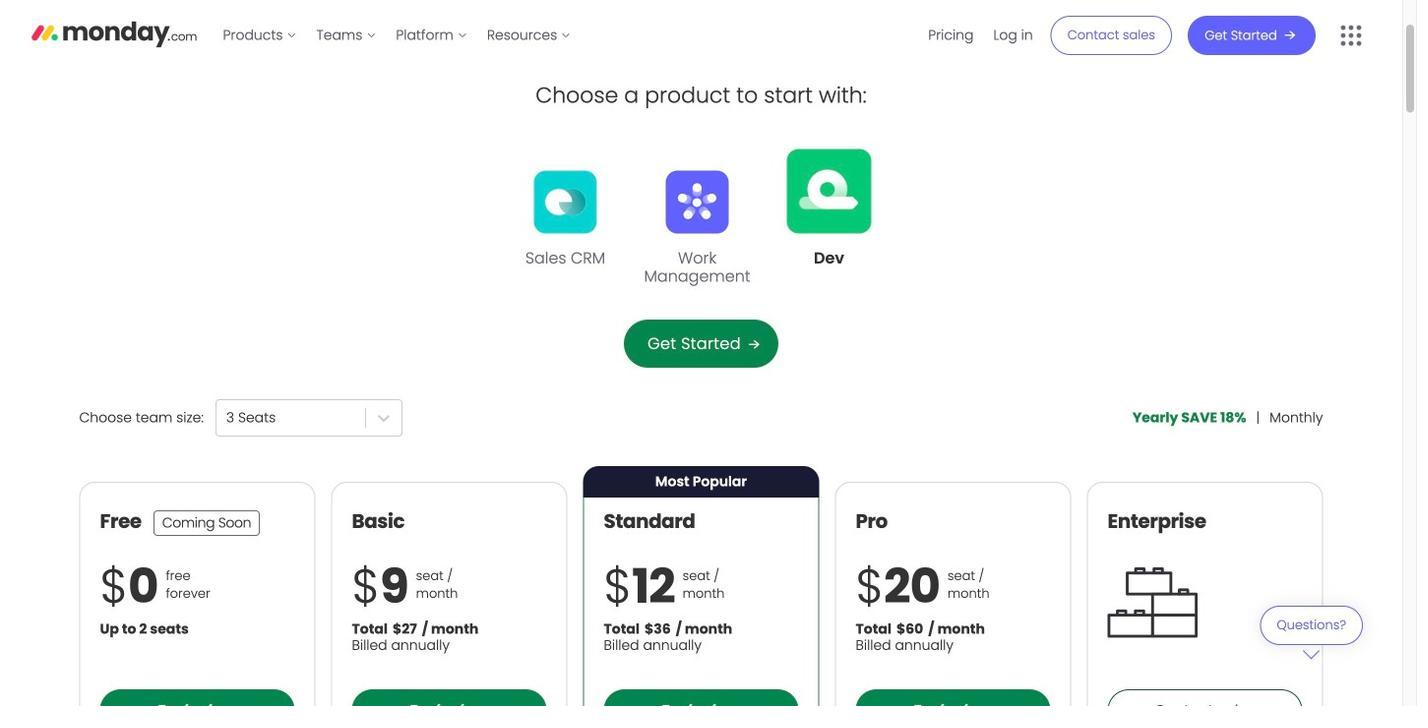 Task type: vqa. For each thing, say whether or not it's contained in the screenshot.
monday.com logo
yes



Task type: describe. For each thing, give the bounding box(es) containing it.
1 list from the left
[[213, 0, 581, 71]]

2 list from the left
[[918, 0, 1043, 71]]



Task type: locate. For each thing, give the bounding box(es) containing it.
list
[[213, 0, 581, 71], [918, 0, 1043, 71]]

main element
[[213, 0, 1371, 71]]

monday.com logo image
[[31, 13, 197, 54]]

1 horizontal spatial list
[[918, 0, 1043, 71]]

switcher icon hp image
[[1332, 16, 1371, 55]]

0 horizontal spatial list
[[213, 0, 581, 71]]



